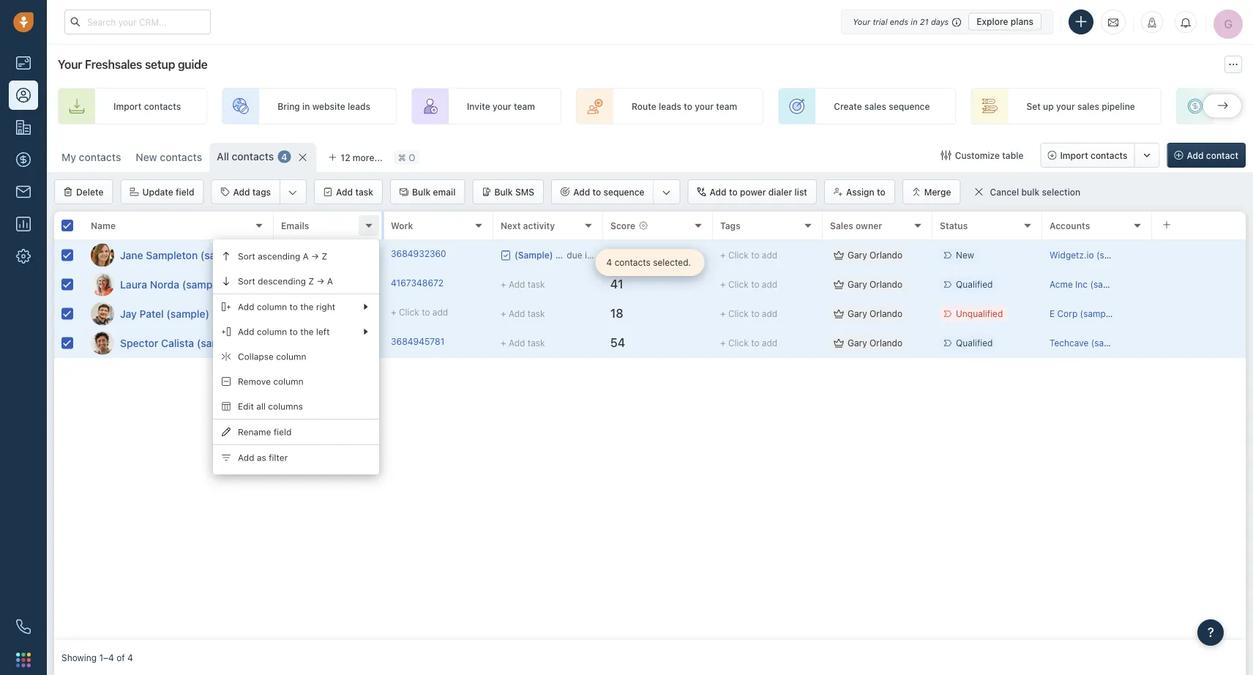 Task type: describe. For each thing, give the bounding box(es) containing it.
jay
[[120, 308, 137, 320]]

field for rename field
[[274, 427, 292, 437]]

spector
[[120, 337, 158, 349]]

add as filter menu item
[[213, 445, 379, 470]]

4167348672
[[391, 278, 444, 288]]

next
[[501, 220, 521, 231]]

(sample) for jane sampleton (sample)
[[201, 249, 243, 261]]

delete
[[76, 187, 104, 197]]

jane sampleton (sample) link
[[120, 248, 243, 263]]

all contacts link
[[217, 149, 274, 164]]

add contact button
[[1168, 143, 1246, 168]]

Search your CRM... text field
[[64, 10, 211, 34]]

sequence for add to sequence
[[604, 187, 645, 197]]

1 orlando from the top
[[870, 250, 903, 260]]

4 contacts selected.
[[607, 257, 691, 268]]

bulk email
[[412, 187, 456, 197]]

name column header
[[83, 212, 274, 241]]

my
[[62, 151, 76, 163]]

selection
[[1042, 187, 1081, 197]]

container_wx8msf4aqz5i3rn1 image for 54
[[834, 338, 844, 348]]

website
[[312, 101, 345, 111]]

laura norda (sample) link
[[120, 277, 225, 292]]

edit all columns
[[238, 401, 303, 412]]

task inside button
[[355, 187, 374, 197]]

showing
[[62, 652, 97, 663]]

status
[[940, 220, 968, 231]]

customize table
[[956, 150, 1024, 160]]

bring in website leads
[[278, 101, 371, 111]]

to inside "button"
[[593, 187, 601, 197]]

task for 54
[[528, 338, 545, 348]]

spector calista (sample) link
[[120, 336, 240, 350]]

owner
[[856, 220, 883, 231]]

(sample) for jay patel (sample)
[[167, 308, 209, 320]]

new for new
[[956, 250, 975, 260]]

assign
[[847, 187, 875, 197]]

corp
[[1058, 309, 1078, 319]]

1 horizontal spatial in
[[911, 17, 918, 26]]

gary for 18
[[848, 309, 868, 319]]

the for right
[[300, 302, 314, 312]]

sales owner
[[830, 220, 883, 231]]

cancel
[[990, 187, 1020, 197]]

click for 54
[[729, 338, 749, 348]]

cell for 18
[[1153, 300, 1246, 328]]

sampleton
[[146, 249, 198, 261]]

press space to deselect this row. row containing 41
[[274, 270, 1246, 300]]

showing 1–4 of 4
[[62, 652, 133, 663]]

add to sequence group
[[552, 179, 681, 204]]

add task
[[336, 187, 374, 197]]

press space to deselect this row. row containing spector calista (sample)
[[54, 329, 274, 358]]

remove
[[238, 376, 271, 387]]

+ click to add for 41
[[721, 279, 778, 290]]

(sample) for e corp (sample)
[[1081, 309, 1117, 319]]

⌘
[[398, 152, 406, 163]]

row group containing jane sampleton (sample)
[[54, 241, 274, 358]]

email
[[433, 187, 456, 197]]

setup
[[145, 57, 175, 71]]

cell for 54
[[1153, 329, 1246, 357]]

grid containing 48
[[54, 210, 1246, 640]]

as
[[257, 453, 266, 463]]

48
[[611, 248, 626, 262]]

rename field
[[238, 427, 292, 437]]

cell for 41
[[1153, 270, 1246, 299]]

add to power dialer list button
[[688, 179, 817, 204]]

a inside menu item
[[327, 276, 333, 286]]

e corp (sample) link
[[1050, 309, 1117, 319]]

collapse column
[[238, 351, 306, 362]]

bulk
[[1022, 187, 1040, 197]]

0 horizontal spatial container_wx8msf4aqz5i3rn1 image
[[834, 250, 844, 260]]

4 inside all contacts 4
[[281, 152, 287, 162]]

jaypatelsample@gmail.com
[[281, 307, 394, 317]]

laura
[[120, 278, 147, 290]]

d
[[1252, 101, 1254, 111]]

collapse column menu item
[[213, 344, 379, 369]]

invite
[[467, 101, 490, 111]]

contacts up update field
[[160, 151, 202, 163]]

task for 18
[[528, 309, 545, 319]]

press space to deselect this row. row containing jane sampleton (sample)
[[54, 241, 274, 270]]

of
[[117, 652, 125, 663]]

set up your sales pipeline link
[[971, 88, 1162, 124]]

add to sequence
[[574, 187, 645, 197]]

gary orlando for 54
[[848, 338, 903, 348]]

power
[[740, 187, 766, 197]]

column for remove column
[[273, 376, 304, 387]]

sort ascending a → z
[[238, 251, 328, 261]]

tags
[[252, 187, 271, 197]]

update field
[[142, 187, 194, 197]]

click for 18
[[729, 309, 749, 319]]

+ add task for 54
[[501, 338, 545, 348]]

plans
[[1011, 16, 1034, 27]]

orlando for 18
[[870, 309, 903, 319]]

dialer
[[769, 187, 793, 197]]

create sales sequence link
[[779, 88, 957, 124]]

acme inc (sample) link
[[1050, 279, 1127, 290]]

1 gary orlando from the top
[[848, 250, 903, 260]]

→ for a
[[317, 276, 325, 286]]

rename field menu item
[[213, 420, 379, 445]]

rename
[[238, 427, 271, 437]]

2 vertical spatial 4
[[127, 652, 133, 663]]

ends
[[890, 17, 909, 26]]

team inside "link"
[[514, 101, 535, 111]]

widgetz.io (sample) link
[[1050, 250, 1133, 260]]

18
[[611, 307, 624, 320]]

days
[[931, 17, 949, 26]]

add for add as filter
[[238, 453, 254, 463]]

delete button
[[54, 179, 113, 204]]

list
[[795, 187, 808, 197]]

add tags group
[[211, 179, 307, 204]]

(sample) down e corp (sample)
[[1092, 338, 1128, 348]]

54
[[611, 336, 625, 350]]

jane
[[120, 249, 143, 261]]

route
[[632, 101, 657, 111]]

+ add task for 41
[[501, 279, 545, 290]]

bring
[[278, 101, 300, 111]]

remove column menu item
[[213, 369, 379, 394]]

janesampleton@gmail.com 3684932360
[[281, 249, 446, 259]]

container_wx8msf4aqz5i3rn1 image for cancel bulk selection
[[974, 187, 985, 197]]

3684945781 link
[[391, 335, 445, 351]]

add to power dialer list
[[710, 187, 808, 197]]

bulk email button
[[390, 179, 465, 204]]

+ add task for 18
[[501, 309, 545, 319]]

qualified for 41
[[956, 279, 993, 290]]

(sample) up acme inc (sample) link
[[1097, 250, 1133, 260]]

all
[[217, 150, 229, 163]]

press space to deselect this row. row containing 18
[[274, 300, 1246, 329]]

name row
[[54, 212, 274, 241]]

press space to deselect this row. row containing jay patel (sample)
[[54, 300, 274, 329]]

4167348672 link
[[391, 277, 444, 292]]

spector calista (sample)
[[120, 337, 240, 349]]

container_wx8msf4aqz5i3rn1 image for 41
[[834, 279, 844, 290]]

table
[[1003, 150, 1024, 160]]

a inside menu item
[[303, 251, 309, 261]]

1 sales from the left
[[865, 101, 887, 111]]

add for add column to the right
[[238, 302, 254, 312]]

contact
[[1207, 150, 1239, 160]]

more...
[[353, 152, 383, 163]]

sort ascending a → z menu item
[[213, 244, 379, 269]]

import contacts group
[[1041, 143, 1160, 168]]

gary orlando for 41
[[848, 279, 903, 290]]

sms
[[515, 187, 535, 197]]

e corp (sample)
[[1050, 309, 1117, 319]]

your trial ends in 21 days
[[853, 17, 949, 26]]

techcave (sample)
[[1050, 338, 1128, 348]]

explore
[[977, 16, 1009, 27]]

add for 54
[[762, 338, 778, 348]]

2 sales from the left
[[1078, 101, 1100, 111]]

menu containing sort ascending a → z
[[213, 239, 379, 475]]

phone image
[[16, 620, 31, 634]]

o
[[409, 152, 416, 163]]

gary for 41
[[848, 279, 868, 290]]

1 vertical spatial in
[[303, 101, 310, 111]]

route leads to your team link
[[576, 88, 764, 124]]

edit all columns menu item
[[213, 394, 379, 419]]

sort for sort ascending a → z
[[238, 251, 255, 261]]

my contacts
[[62, 151, 121, 163]]

the for left
[[300, 327, 314, 337]]

inc
[[1076, 279, 1088, 290]]

route leads to your team
[[632, 101, 738, 111]]



Task type: vqa. For each thing, say whether or not it's contained in the screenshot.
rightmost sales
yes



Task type: locate. For each thing, give the bounding box(es) containing it.
your for your trial ends in 21 days
[[853, 17, 871, 26]]

field right update
[[176, 187, 194, 197]]

3 cell from the top
[[1153, 300, 1246, 328]]

up
[[1044, 101, 1054, 111]]

1 bulk from the left
[[412, 187, 431, 197]]

set up your sales pipeline
[[1027, 101, 1136, 111]]

grid
[[54, 210, 1246, 640]]

2 vertical spatial container_wx8msf4aqz5i3rn1 image
[[834, 250, 844, 260]]

→ inside "sort ascending a → z" menu item
[[311, 251, 319, 261]]

1 horizontal spatial bulk
[[495, 187, 513, 197]]

1 vertical spatial →
[[317, 276, 325, 286]]

field inside menu item
[[274, 427, 292, 437]]

freshworks switcher image
[[16, 653, 31, 667]]

press space to deselect this row. row
[[54, 241, 274, 270], [274, 241, 1246, 270], [54, 270, 274, 300], [274, 270, 1246, 300], [54, 300, 274, 329], [274, 300, 1246, 329], [54, 329, 274, 358], [274, 329, 1246, 358]]

new contacts button
[[128, 143, 210, 172], [136, 151, 202, 163]]

leads right 'website'
[[348, 101, 371, 111]]

a right the ascending
[[303, 251, 309, 261]]

field for update field
[[176, 187, 194, 197]]

customize table button
[[932, 143, 1034, 168]]

2 vertical spatial + add task
[[501, 338, 545, 348]]

1 vertical spatial import contacts
[[1061, 150, 1128, 160]]

3 gary from the top
[[848, 309, 868, 319]]

sort descending z → a
[[238, 276, 333, 286]]

1 horizontal spatial field
[[274, 427, 292, 437]]

in right bring
[[303, 101, 310, 111]]

field down columns
[[274, 427, 292, 437]]

2 qualified from the top
[[956, 338, 993, 348]]

gary for 54
[[848, 338, 868, 348]]

+
[[721, 250, 726, 260], [721, 279, 726, 290], [501, 279, 506, 290], [391, 307, 397, 317], [721, 309, 726, 319], [501, 309, 506, 319], [721, 338, 726, 348], [501, 338, 506, 348]]

bulk for bulk sms
[[495, 187, 513, 197]]

jaypatelsample@gmail.com link
[[281, 306, 394, 322]]

column down the descending
[[257, 302, 287, 312]]

container_wx8msf4aqz5i3rn1 image down sales
[[834, 250, 844, 260]]

task
[[355, 187, 374, 197], [528, 279, 545, 290], [528, 309, 545, 319], [528, 338, 545, 348]]

→ up sort descending z → a menu item
[[311, 251, 319, 261]]

spectorcalista@gmail.com link
[[281, 335, 390, 351]]

email image
[[1109, 16, 1119, 28]]

1 vertical spatial sequence
[[604, 187, 645, 197]]

customize
[[956, 150, 1000, 160]]

sales left pipeline
[[1078, 101, 1100, 111]]

0 vertical spatial sort
[[238, 251, 255, 261]]

z inside menu item
[[309, 276, 314, 286]]

sequence inside "button"
[[604, 187, 645, 197]]

1 horizontal spatial a
[[327, 276, 333, 286]]

qualified for 54
[[956, 338, 993, 348]]

edit
[[238, 401, 254, 412]]

sort descending z → a menu item
[[213, 269, 379, 294]]

import contacts for import contacts link
[[114, 101, 181, 111]]

2 horizontal spatial your
[[1057, 101, 1076, 111]]

import for import contacts link
[[114, 101, 142, 111]]

column inside menu item
[[276, 351, 306, 362]]

techcave
[[1050, 338, 1089, 348]]

0 horizontal spatial in
[[303, 101, 310, 111]]

import contacts up the selection
[[1061, 150, 1128, 160]]

to
[[684, 101, 693, 111], [593, 187, 601, 197], [729, 187, 738, 197], [877, 187, 886, 197], [751, 250, 760, 260], [751, 279, 760, 290], [290, 302, 298, 312], [422, 307, 430, 317], [751, 309, 760, 319], [290, 327, 298, 337], [751, 338, 760, 348]]

contacts inside grid
[[615, 257, 651, 268]]

1 qualified from the top
[[956, 279, 993, 290]]

sort
[[238, 251, 255, 261], [238, 276, 255, 286]]

0 horizontal spatial your
[[493, 101, 512, 111]]

sort inside "sort ascending a → z" menu item
[[238, 251, 255, 261]]

laura norda (sample)
[[120, 278, 225, 290]]

(sample) for spector calista (sample)
[[197, 337, 240, 349]]

contacts right all
[[232, 150, 274, 163]]

bulk left sms at the top left of the page
[[495, 187, 513, 197]]

+ click to add for 18
[[721, 309, 778, 319]]

click
[[729, 250, 749, 260], [729, 279, 749, 290], [399, 307, 419, 317], [729, 309, 749, 319], [729, 338, 749, 348]]

4
[[281, 152, 287, 162], [607, 257, 612, 268], [127, 652, 133, 663]]

3 gary orlando from the top
[[848, 309, 903, 319]]

gary
[[848, 250, 868, 260], [848, 279, 868, 290], [848, 309, 868, 319], [848, 338, 868, 348]]

jay patel (sample)
[[120, 308, 209, 320]]

new down 'status'
[[956, 250, 975, 260]]

remove column
[[238, 376, 304, 387]]

jane sampleton (sample)
[[120, 249, 243, 261]]

row group containing 48
[[274, 241, 1246, 358]]

angle down image
[[662, 185, 671, 200]]

contacts up 41
[[615, 257, 651, 268]]

gary orlando for 18
[[848, 309, 903, 319]]

add for 41
[[762, 279, 778, 290]]

1 + add task from the top
[[501, 279, 545, 290]]

sort inside sort descending z → a menu item
[[238, 276, 255, 286]]

patel
[[140, 308, 164, 320]]

2 team from the left
[[716, 101, 738, 111]]

2 the from the top
[[300, 327, 314, 337]]

2 sort from the top
[[238, 276, 255, 286]]

qualified down unqualified
[[956, 338, 993, 348]]

1 vertical spatial 4
[[607, 257, 612, 268]]

(sample) right the "corp"
[[1081, 309, 1117, 319]]

right
[[316, 302, 336, 312]]

1 vertical spatial sort
[[238, 276, 255, 286]]

0 horizontal spatial sales
[[865, 101, 887, 111]]

container_wx8msf4aqz5i3rn1 image for 18
[[834, 309, 844, 319]]

cancel bulk selection
[[990, 187, 1081, 197]]

orlando for 41
[[870, 279, 903, 290]]

update field button
[[120, 179, 204, 204]]

(sample) for acme inc (sample)
[[1091, 279, 1127, 290]]

import down your freshsales setup guide
[[114, 101, 142, 111]]

4 up 41
[[607, 257, 612, 268]]

task for 41
[[528, 279, 545, 290]]

container_wx8msf4aqz5i3rn1 image left cancel
[[974, 187, 985, 197]]

2 cell from the top
[[1153, 270, 1246, 299]]

jay patel (sample) link
[[120, 306, 209, 321]]

j image
[[91, 302, 114, 326]]

1 horizontal spatial sales
[[1078, 101, 1100, 111]]

0 vertical spatial qualified
[[956, 279, 993, 290]]

(sample) up the 'spector calista (sample)'
[[167, 308, 209, 320]]

2 gary from the top
[[848, 279, 868, 290]]

the left left
[[300, 327, 314, 337]]

press space to deselect this row. row containing 54
[[274, 329, 1246, 358]]

widgetz.io
[[1050, 250, 1095, 260]]

0 vertical spatial sequence
[[889, 101, 930, 111]]

0 vertical spatial field
[[176, 187, 194, 197]]

in left 21 at the top
[[911, 17, 918, 26]]

new inside press space to deselect this row. row
[[956, 250, 975, 260]]

orlando for 54
[[870, 338, 903, 348]]

0 vertical spatial your
[[853, 17, 871, 26]]

2 leads from the left
[[659, 101, 682, 111]]

score
[[611, 220, 636, 231]]

0 vertical spatial + add task
[[501, 279, 545, 290]]

0 vertical spatial container_wx8msf4aqz5i3rn1 image
[[942, 150, 952, 160]]

1 horizontal spatial your
[[695, 101, 714, 111]]

(sample) inside the spector calista (sample) link
[[197, 337, 240, 349]]

0 horizontal spatial z
[[309, 276, 314, 286]]

click for 41
[[729, 279, 749, 290]]

leads right route
[[659, 101, 682, 111]]

0 horizontal spatial new
[[136, 151, 157, 163]]

1–4
[[99, 652, 114, 663]]

1 vertical spatial field
[[274, 427, 292, 437]]

4 right of
[[127, 652, 133, 663]]

container_wx8msf4aqz5i3rn1 image
[[501, 250, 511, 260], [834, 279, 844, 290], [834, 309, 844, 319], [834, 338, 844, 348]]

1 horizontal spatial new
[[956, 250, 975, 260]]

4 cell from the top
[[1153, 329, 1246, 357]]

next activity
[[501, 220, 555, 231]]

jaypatelsample@gmail.com + click to add
[[281, 307, 448, 317]]

column inside menu item
[[273, 376, 304, 387]]

qualified up unqualified
[[956, 279, 993, 290]]

j image
[[91, 244, 114, 267]]

1 the from the top
[[300, 302, 314, 312]]

container_wx8msf4aqz5i3rn1 image
[[942, 150, 952, 160], [974, 187, 985, 197], [834, 250, 844, 260]]

z down "sort ascending a → z" menu item
[[309, 276, 314, 286]]

0 vertical spatial import
[[114, 101, 142, 111]]

import up the selection
[[1061, 150, 1089, 160]]

assign to
[[847, 187, 886, 197]]

add for 18
[[762, 309, 778, 319]]

12 more...
[[341, 152, 383, 163]]

field inside button
[[176, 187, 194, 197]]

sequence right 'create'
[[889, 101, 930, 111]]

new up update
[[136, 151, 157, 163]]

1 + click to add from the top
[[721, 250, 778, 260]]

cell
[[1153, 241, 1246, 270], [1153, 270, 1246, 299], [1153, 300, 1246, 328], [1153, 329, 1246, 357]]

import inside button
[[1061, 150, 1089, 160]]

1 vertical spatial container_wx8msf4aqz5i3rn1 image
[[974, 187, 985, 197]]

0 vertical spatial import contacts
[[114, 101, 181, 111]]

contacts down pipeline
[[1091, 150, 1128, 160]]

z up lauranordasample@gmail.com
[[322, 251, 328, 261]]

your inside "link"
[[493, 101, 512, 111]]

add for add to power dialer list
[[710, 187, 727, 197]]

1 vertical spatial new
[[956, 250, 975, 260]]

0 horizontal spatial team
[[514, 101, 535, 111]]

your for your freshsales setup guide
[[58, 57, 82, 71]]

contacts inside button
[[1091, 150, 1128, 160]]

1 horizontal spatial team
[[716, 101, 738, 111]]

0 horizontal spatial sequence
[[604, 187, 645, 197]]

collapse
[[238, 351, 274, 362]]

1 vertical spatial the
[[300, 327, 314, 337]]

+ add task
[[501, 279, 545, 290], [501, 309, 545, 319], [501, 338, 545, 348]]

4 right all contacts 'link'
[[281, 152, 287, 162]]

1 leads from the left
[[348, 101, 371, 111]]

41
[[611, 277, 624, 291]]

1 vertical spatial import
[[1061, 150, 1089, 160]]

tags
[[721, 220, 741, 231]]

1 horizontal spatial your
[[853, 17, 871, 26]]

0 vertical spatial in
[[911, 17, 918, 26]]

bulk sms
[[495, 187, 535, 197]]

(sample) right sampleton
[[201, 249, 243, 261]]

bulk left email
[[412, 187, 431, 197]]

0 vertical spatial 4
[[281, 152, 287, 162]]

update
[[142, 187, 173, 197]]

+ click to add for 54
[[721, 338, 778, 348]]

3 + click to add from the top
[[721, 309, 778, 319]]

spectorcalista@gmail.com 3684945781
[[281, 336, 445, 347]]

2 horizontal spatial container_wx8msf4aqz5i3rn1 image
[[974, 187, 985, 197]]

the
[[300, 302, 314, 312], [300, 327, 314, 337]]

add tags
[[233, 187, 271, 197]]

import
[[114, 101, 142, 111], [1061, 150, 1089, 160]]

→ up right
[[317, 276, 325, 286]]

l image
[[91, 273, 114, 296]]

1 horizontal spatial import contacts
[[1061, 150, 1128, 160]]

0 vertical spatial z
[[322, 251, 328, 261]]

add inside "button"
[[574, 187, 590, 197]]

contacts
[[144, 101, 181, 111], [1091, 150, 1128, 160], [232, 150, 274, 163], [79, 151, 121, 163], [160, 151, 202, 163], [615, 257, 651, 268]]

import for import contacts button
[[1061, 150, 1089, 160]]

1 horizontal spatial sequence
[[889, 101, 930, 111]]

add column to the right
[[238, 302, 336, 312]]

(sample) inside laura norda (sample) link
[[182, 278, 225, 290]]

add task button
[[314, 179, 383, 204]]

4 orlando from the top
[[870, 338, 903, 348]]

sort left the descending
[[238, 276, 255, 286]]

bulk for bulk email
[[412, 187, 431, 197]]

container_wx8msf4aqz5i3rn1 image for customize table
[[942, 150, 952, 160]]

your freshsales setup guide
[[58, 57, 208, 71]]

1 horizontal spatial leads
[[659, 101, 682, 111]]

2 + click to add from the top
[[721, 279, 778, 290]]

→ for z
[[311, 251, 319, 261]]

(sample) down jane sampleton (sample) link
[[182, 278, 225, 290]]

row group
[[54, 241, 274, 358], [274, 241, 1246, 358]]

phone element
[[9, 612, 38, 642]]

1 horizontal spatial z
[[322, 251, 328, 261]]

all contacts 4
[[217, 150, 287, 163]]

your right route
[[695, 101, 714, 111]]

2 row group from the left
[[274, 241, 1246, 358]]

1 vertical spatial a
[[327, 276, 333, 286]]

4 inside grid
[[607, 257, 612, 268]]

import contacts inside button
[[1061, 150, 1128, 160]]

add for add d
[[1232, 101, 1249, 111]]

container_wx8msf4aqz5i3rn1 image inside 'customize table' button
[[942, 150, 952, 160]]

contacts right my
[[79, 151, 121, 163]]

(sample) for laura norda (sample)
[[182, 278, 225, 290]]

2 your from the left
[[695, 101, 714, 111]]

your right up
[[1057, 101, 1076, 111]]

your left the freshsales
[[58, 57, 82, 71]]

1 your from the left
[[493, 101, 512, 111]]

add for add to sequence
[[574, 187, 590, 197]]

4 gary from the top
[[848, 338, 868, 348]]

column for collapse column
[[276, 351, 306, 362]]

container_wx8msf4aqz5i3rn1 image left customize
[[942, 150, 952, 160]]

column for add column to the left
[[257, 327, 287, 337]]

new for new contacts
[[136, 151, 157, 163]]

add for add task
[[336, 187, 353, 197]]

explore plans link
[[969, 13, 1042, 30]]

sales right 'create'
[[865, 101, 887, 111]]

1 vertical spatial your
[[58, 57, 82, 71]]

column up remove column menu item at bottom left
[[276, 351, 306, 362]]

2 + add task from the top
[[501, 309, 545, 319]]

0 horizontal spatial import
[[114, 101, 142, 111]]

add contact
[[1188, 150, 1239, 160]]

press space to deselect this row. row containing laura norda (sample)
[[54, 270, 274, 300]]

1 vertical spatial + add task
[[501, 309, 545, 319]]

your left trial
[[853, 17, 871, 26]]

lauranordasample@gmail.com link
[[281, 277, 406, 292]]

2 gary orlando from the top
[[848, 279, 903, 290]]

0 vertical spatial a
[[303, 251, 309, 261]]

0 horizontal spatial your
[[58, 57, 82, 71]]

add for add tags
[[233, 187, 250, 197]]

z inside menu item
[[322, 251, 328, 261]]

your right invite
[[493, 101, 512, 111]]

your
[[493, 101, 512, 111], [695, 101, 714, 111], [1057, 101, 1076, 111]]

1 row group from the left
[[54, 241, 274, 358]]

1 horizontal spatial import
[[1061, 150, 1089, 160]]

import contacts for import contacts button
[[1061, 150, 1128, 160]]

menu
[[213, 239, 379, 475]]

2 bulk from the left
[[495, 187, 513, 197]]

0 horizontal spatial a
[[303, 251, 309, 261]]

sequence up score
[[604, 187, 645, 197]]

1 horizontal spatial container_wx8msf4aqz5i3rn1 image
[[942, 150, 952, 160]]

0 vertical spatial →
[[311, 251, 319, 261]]

1 vertical spatial qualified
[[956, 338, 993, 348]]

in
[[911, 17, 918, 26], [303, 101, 310, 111]]

column for add column to the right
[[257, 302, 287, 312]]

2 orlando from the top
[[870, 279, 903, 290]]

explore plans
[[977, 16, 1034, 27]]

(sample) right inc
[[1091, 279, 1127, 290]]

s image
[[91, 331, 114, 355]]

columns
[[268, 401, 303, 412]]

norda
[[150, 278, 180, 290]]

4 gary orlando from the top
[[848, 338, 903, 348]]

add inside group
[[233, 187, 250, 197]]

techcave (sample) link
[[1050, 338, 1128, 348]]

add for add contact
[[1188, 150, 1204, 160]]

contacts down setup
[[144, 101, 181, 111]]

0 horizontal spatial import contacts
[[114, 101, 181, 111]]

press space to deselect this row. row containing 48
[[274, 241, 1246, 270]]

3 + add task from the top
[[501, 338, 545, 348]]

column up columns
[[273, 376, 304, 387]]

leads
[[348, 101, 371, 111], [659, 101, 682, 111]]

add inside menu item
[[238, 453, 254, 463]]

sequence for create sales sequence
[[889, 101, 930, 111]]

column up collapse column
[[257, 327, 287, 337]]

2 horizontal spatial 4
[[607, 257, 612, 268]]

bulk sms button
[[473, 179, 544, 204]]

1 cell from the top
[[1153, 241, 1246, 270]]

→ inside sort descending z → a menu item
[[317, 276, 325, 286]]

calista
[[161, 337, 194, 349]]

0 horizontal spatial 4
[[127, 652, 133, 663]]

add for add column to the left
[[238, 327, 254, 337]]

1 gary from the top
[[848, 250, 868, 260]]

12 more... button
[[320, 147, 391, 168]]

(sample) inside jane sampleton (sample) link
[[201, 249, 243, 261]]

create sales sequence
[[834, 101, 930, 111]]

angle down image
[[289, 185, 297, 200]]

import contacts down setup
[[114, 101, 181, 111]]

e
[[1050, 309, 1055, 319]]

a up right
[[327, 276, 333, 286]]

1 horizontal spatial 4
[[281, 152, 287, 162]]

4 + click to add from the top
[[721, 338, 778, 348]]

0 horizontal spatial field
[[176, 187, 194, 197]]

sort for sort descending z → a
[[238, 276, 255, 286]]

the left right
[[300, 302, 314, 312]]

0 vertical spatial new
[[136, 151, 157, 163]]

(sample) inside jay patel (sample) link
[[167, 308, 209, 320]]

3 orlando from the top
[[870, 309, 903, 319]]

0 horizontal spatial bulk
[[412, 187, 431, 197]]

import contacts link
[[58, 88, 207, 124]]

12
[[341, 152, 350, 163]]

add d
[[1232, 101, 1254, 111]]

1 vertical spatial z
[[309, 276, 314, 286]]

0 horizontal spatial leads
[[348, 101, 371, 111]]

selected.
[[653, 257, 691, 268]]

0 vertical spatial the
[[300, 302, 314, 312]]

21
[[920, 17, 929, 26]]

3 your from the left
[[1057, 101, 1076, 111]]

1 team from the left
[[514, 101, 535, 111]]

sort left the ascending
[[238, 251, 255, 261]]

(sample) up collapse
[[197, 337, 240, 349]]

freshsales
[[85, 57, 142, 71]]

1 sort from the top
[[238, 251, 255, 261]]

sales
[[865, 101, 887, 111], [1078, 101, 1100, 111]]



